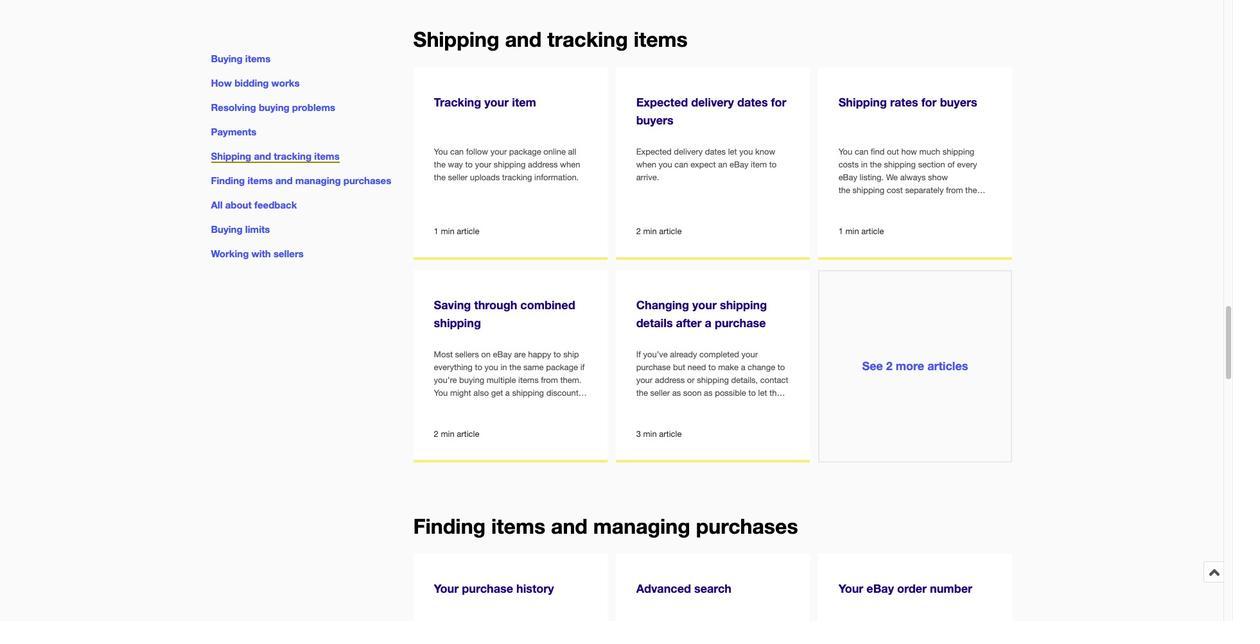 Task type: describe. For each thing, give the bounding box(es) containing it.
min for tracking your item
[[441, 226, 454, 236]]

out
[[887, 147, 899, 156]]

in
[[501, 363, 507, 372]]

article for changing your shipping details after a purchase
[[659, 429, 682, 439]]

let inside expected delivery dates let you know when you can expect an ebay item to arrive.
[[728, 147, 737, 156]]

buying for buying items
[[211, 53, 243, 64]]

limits
[[245, 224, 270, 235]]

2 horizontal spatial for
[[921, 95, 937, 109]]

how bidding works link
[[211, 77, 300, 89]]

package inside you can follow your package online all the way to your shipping address when the seller uploads tracking information.
[[509, 147, 541, 156]]

need
[[688, 363, 706, 372]]

0 horizontal spatial item
[[512, 95, 536, 109]]

buyers inside expected delivery dates for buyers
[[636, 113, 673, 127]]

soon
[[683, 388, 702, 398]]

1 for shipping rates for buyers
[[838, 226, 843, 236]]

know
[[755, 147, 775, 156]]

information.
[[534, 173, 579, 182]]

you're
[[434, 375, 457, 385]]

0 horizontal spatial how
[[901, 147, 917, 156]]

you inside most sellers on ebay are happy to ship everything to you in the same package if you're buying multiple items from them. you might also get a shipping discount because the seller saves money by combining items. 2 min article
[[434, 388, 448, 398]]

2 horizontal spatial shipping
[[838, 95, 887, 109]]

completed
[[699, 350, 739, 359]]

shipping inside changing your shipping details after a purchase
[[720, 298, 767, 312]]

min for changing your shipping details after a purchase
[[643, 429, 657, 439]]

min for expected delivery dates for buyers
[[643, 226, 657, 236]]

you can follow your package online all the way to your shipping address when the seller uploads tracking information.
[[434, 147, 580, 182]]

shipping inside saving through combined shipping
[[434, 316, 481, 330]]

seller inside if you've already completed your purchase but need to make a change to your address or shipping details, contact the seller as soon as possible to let them know.
[[650, 388, 670, 398]]

to inside you can find out how much shipping costs in the shipping section of every ebay listing. we always show the shipping cost separately from the item cost so you can see exactly how much you'll pay for delivery before you go to checkout.
[[850, 224, 858, 234]]

combining
[[434, 414, 473, 424]]

the inside if you've already completed your purchase but need to make a change to your address or shipping details, contact the seller as soon as possible to let them know.
[[636, 388, 648, 398]]

shipping inside you can follow your package online all the way to your shipping address when the seller uploads tracking information.
[[494, 160, 526, 169]]

ebay inside you can find out how much shipping costs in the shipping section of every ebay listing. we always show the shipping cost separately from the item cost so you can see exactly how much you'll pay for delivery before you go to checkout.
[[838, 173, 857, 182]]

ebay inside most sellers on ebay are happy to ship everything to you in the same package if you're buying multiple items from them. you might also get a shipping discount because the seller saves money by combining items. 2 min article
[[493, 350, 512, 359]]

shipping down "out"
[[884, 160, 916, 169]]

1 vertical spatial managing
[[593, 514, 690, 538]]

before
[[943, 211, 967, 221]]

if you've already completed your purchase but need to make a change to your address or shipping details, contact the seller as soon as possible to let them know.
[[636, 350, 788, 411]]

working
[[211, 248, 249, 260]]

address inside if you've already completed your purchase but need to make a change to your address or shipping details, contact the seller as soon as possible to let them know.
[[655, 375, 685, 385]]

history
[[516, 582, 554, 596]]

purchase inside 'link'
[[462, 582, 513, 596]]

contact
[[760, 375, 788, 385]]

buying limits link
[[211, 224, 270, 235]]

get
[[491, 388, 503, 398]]

shipping rates for buyers
[[838, 95, 977, 109]]

your up the know.
[[636, 375, 653, 385]]

them
[[769, 388, 788, 398]]

the left uploads on the top left of the page
[[434, 173, 446, 182]]

might
[[450, 388, 471, 398]]

rates
[[890, 95, 918, 109]]

min for shipping rates for buyers
[[845, 226, 859, 236]]

1 vertical spatial 2
[[886, 359, 893, 373]]

buying inside most sellers on ebay are happy to ship everything to you in the same package if you're buying multiple items from them. you might also get a shipping discount because the seller saves money by combining items. 2 min article
[[459, 375, 484, 385]]

your for your purchase history
[[434, 582, 459, 596]]

after
[[676, 316, 702, 330]]

everything
[[434, 363, 473, 372]]

all about feedback link
[[211, 199, 297, 211]]

on
[[481, 350, 491, 359]]

article for shipping rates for buyers
[[861, 226, 884, 236]]

with
[[251, 248, 271, 260]]

about
[[225, 199, 252, 211]]

0 horizontal spatial sellers
[[274, 248, 304, 260]]

advanced search
[[636, 582, 731, 596]]

finding items and managing purchases link
[[211, 175, 391, 186]]

find
[[871, 147, 885, 156]]

change
[[748, 363, 775, 372]]

0 vertical spatial shipping and tracking items
[[413, 27, 688, 52]]

your purchase history link
[[413, 554, 608, 622]]

your ebay order number link
[[818, 554, 1012, 622]]

go
[[838, 224, 848, 234]]

your up uploads on the top left of the page
[[475, 160, 491, 169]]

you up arrive. on the top of page
[[659, 160, 672, 169]]

you left know
[[739, 147, 753, 156]]

you can find out how much shipping costs in the shipping section of every ebay listing. we always show the shipping cost separately from the item cost so you can see exactly how much you'll pay for delivery before you go to checkout.
[[838, 147, 983, 234]]

them.
[[560, 375, 581, 385]]

sellers inside most sellers on ebay are happy to ship everything to you in the same package if you're buying multiple items from them. you might also get a shipping discount because the seller saves money by combining items. 2 min article
[[455, 350, 479, 359]]

uploads
[[470, 173, 500, 182]]

2 as from the left
[[704, 388, 713, 398]]

listing.
[[860, 173, 884, 182]]

3
[[636, 429, 641, 439]]

1 min article for tracking your item
[[434, 226, 479, 236]]

but
[[673, 363, 685, 372]]

order
[[897, 582, 927, 596]]

you've
[[643, 350, 668, 359]]

address inside you can follow your package online all the way to your shipping address when the seller uploads tracking information.
[[528, 160, 558, 169]]

0 vertical spatial tracking
[[547, 27, 628, 52]]

feedback
[[254, 199, 297, 211]]

buying items link
[[211, 53, 271, 64]]

works
[[271, 77, 300, 89]]

resolving
[[211, 102, 256, 113]]

shipping and tracking items link
[[211, 150, 340, 163]]

seller inside most sellers on ebay are happy to ship everything to you in the same package if you're buying multiple items from them. you might also get a shipping discount because the seller saves money by combining items. 2 min article
[[482, 401, 502, 411]]

payments link
[[211, 126, 256, 138]]

when inside expected delivery dates let you know when you can expect an ebay item to arrive.
[[636, 160, 656, 169]]

1 for tracking your item
[[434, 226, 439, 236]]

resolving buying problems
[[211, 102, 335, 113]]

ebay inside 'link'
[[867, 582, 894, 596]]

shipping inside most sellers on ebay are happy to ship everything to you in the same package if you're buying multiple items from them. you might also get a shipping discount because the seller saves money by combining items. 2 min article
[[512, 388, 544, 398]]

same
[[523, 363, 544, 372]]

if
[[580, 363, 585, 372]]

costs in
[[838, 160, 868, 169]]

purchase inside changing your shipping details after a purchase
[[715, 316, 766, 330]]

3 min article
[[636, 429, 682, 439]]

if
[[636, 350, 641, 359]]

0 vertical spatial cost
[[887, 185, 903, 195]]

1 vertical spatial purchases
[[696, 514, 798, 538]]

know.
[[636, 401, 658, 411]]

a inside most sellers on ebay are happy to ship everything to you in the same package if you're buying multiple items from them. you might also get a shipping discount because the seller saves money by combining items. 2 min article
[[505, 388, 510, 398]]

2 inside most sellers on ebay are happy to ship everything to you in the same package if you're buying multiple items from them. you might also get a shipping discount because the seller saves money by combining items. 2 min article
[[434, 429, 439, 439]]

1 vertical spatial how
[[963, 198, 978, 208]]

bidding
[[235, 77, 269, 89]]

through
[[474, 298, 517, 312]]

from
[[541, 375, 558, 385]]

expect
[[690, 160, 716, 169]]

you inside most sellers on ebay are happy to ship everything to you in the same package if you're buying multiple items from them. you might also get a shipping discount because the seller saves money by combining items. 2 min article
[[485, 363, 498, 372]]

follow
[[466, 147, 488, 156]]

the inside you can find out how much shipping costs in the shipping section of every ebay listing. we always show the shipping cost separately from the item cost so you can see exactly how much you'll pay for delivery before you go to checkout.
[[870, 160, 882, 169]]

when inside you can follow your package online all the way to your shipping address when the seller uploads tracking information.
[[560, 160, 580, 169]]

expected for expected delivery dates let you know when you can expect an ebay item to arrive.
[[636, 147, 672, 156]]

you for tracking your item
[[434, 147, 448, 156]]

every
[[957, 160, 977, 169]]

to inside expected delivery dates let you know when you can expect an ebay item to arrive.
[[769, 160, 777, 169]]

online
[[543, 147, 566, 156]]

seller inside you can follow your package online all the way to your shipping address when the seller uploads tracking information.
[[448, 173, 468, 182]]

advanced search link
[[616, 554, 810, 622]]

resolving buying problems link
[[211, 102, 335, 113]]

always
[[900, 173, 926, 182]]

show
[[928, 173, 948, 182]]

1 vertical spatial cost
[[857, 198, 873, 208]]

package inside most sellers on ebay are happy to ship everything to you in the same package if you're buying multiple items from them. you might also get a shipping discount because the seller saves money by combining items. 2 min article
[[546, 363, 578, 372]]

how
[[211, 77, 232, 89]]

payments
[[211, 126, 256, 138]]

expected delivery dates let you know when you can expect an ebay item to arrive.
[[636, 147, 777, 182]]

can down separately
[[902, 198, 916, 208]]

working with sellers
[[211, 248, 304, 260]]

articles
[[927, 359, 968, 373]]

0 vertical spatial finding
[[211, 175, 245, 186]]

0 vertical spatial 2
[[636, 226, 641, 236]]

to down details,
[[748, 388, 756, 398]]



Task type: vqa. For each thing, say whether or not it's contained in the screenshot.
the Buying
yes



Task type: locate. For each thing, give the bounding box(es) containing it.
tracking
[[434, 95, 481, 109]]

1 horizontal spatial a
[[705, 316, 712, 330]]

can inside expected delivery dates let you know when you can expect an ebay item to arrive.
[[675, 160, 688, 169]]

dates up an at right top
[[705, 147, 726, 156]]

1 min article
[[434, 226, 479, 236], [838, 226, 884, 236]]

items inside most sellers on ebay are happy to ship everything to you in the same package if you're buying multiple items from them. you might also get a shipping discount because the seller saves money by combining items. 2 min article
[[518, 375, 539, 385]]

min inside most sellers on ebay are happy to ship everything to you in the same package if you're buying multiple items from them. you might also get a shipping discount because the seller saves money by combining items. 2 min article
[[441, 429, 454, 439]]

1 vertical spatial buyers
[[636, 113, 673, 127]]

0 horizontal spatial tracking
[[274, 150, 312, 162]]

details
[[636, 316, 673, 330]]

2 down arrive. on the top of page
[[636, 226, 641, 236]]

shipping down "make"
[[697, 375, 729, 385]]

1 horizontal spatial sellers
[[455, 350, 479, 359]]

2
[[636, 226, 641, 236], [886, 359, 893, 373], [434, 429, 439, 439]]

tracking your item
[[434, 95, 536, 109]]

can inside you can follow your package online all the way to your shipping address when the seller uploads tracking information.
[[450, 147, 464, 156]]

you right so
[[887, 198, 900, 208]]

0 horizontal spatial package
[[509, 147, 541, 156]]

address down online
[[528, 160, 558, 169]]

0 vertical spatial address
[[528, 160, 558, 169]]

sellers right with
[[274, 248, 304, 260]]

purchase inside if you've already completed your purchase but need to make a change to your address or shipping details, contact the seller as soon as possible to let them know.
[[636, 363, 671, 372]]

the up the know.
[[636, 388, 648, 398]]

when up arrive. on the top of page
[[636, 160, 656, 169]]

1 vertical spatial finding
[[413, 514, 486, 538]]

0 horizontal spatial managing
[[295, 175, 341, 186]]

expected inside expected delivery dates for buyers
[[636, 95, 688, 109]]

dates inside expected delivery dates let you know when you can expect an ebay item to arrive.
[[705, 147, 726, 156]]

1 vertical spatial shipping and tracking items
[[211, 150, 340, 162]]

ebay left order
[[867, 582, 894, 596]]

0 horizontal spatial 1
[[434, 226, 439, 236]]

how bidding works
[[211, 77, 300, 89]]

2 horizontal spatial purchase
[[715, 316, 766, 330]]

2 1 from the left
[[838, 226, 843, 236]]

0 horizontal spatial purchase
[[462, 582, 513, 596]]

2 vertical spatial tracking
[[502, 173, 532, 182]]

0 vertical spatial sellers
[[274, 248, 304, 260]]

when down all
[[560, 160, 580, 169]]

to inside most sellers on ebay are happy to ship everything to you in the same package if you're buying multiple items from them. you might also get a shipping discount because the seller saves money by combining items. 2 min article
[[475, 363, 482, 372]]

item inside you can find out how much shipping costs in the shipping section of every ebay listing. we always show the shipping cost separately from the item cost so you can see exactly how much you'll pay for delivery before you go to checkout.
[[838, 198, 855, 208]]

delivery inside you can find out how much shipping costs in the shipping section of every ebay listing. we always show the shipping cost separately from the item cost so you can see exactly how much you'll pay for delivery before you go to checkout.
[[912, 211, 941, 221]]

delivery inside expected delivery dates for buyers
[[691, 95, 734, 109]]

see
[[862, 359, 883, 373]]

your ebay order number
[[838, 582, 972, 596]]

advanced
[[636, 582, 691, 596]]

saves
[[504, 401, 525, 411]]

a right the get
[[505, 388, 510, 398]]

a inside changing your shipping details after a purchase
[[705, 316, 712, 330]]

the shipping
[[838, 185, 884, 195]]

0 vertical spatial delivery
[[691, 95, 734, 109]]

1 horizontal spatial 1 min article
[[838, 226, 884, 236]]

2 vertical spatial item
[[838, 198, 855, 208]]

the right in at the bottom
[[509, 363, 521, 372]]

shipping
[[943, 147, 974, 156], [494, 160, 526, 169], [884, 160, 916, 169], [720, 298, 767, 312], [434, 316, 481, 330], [697, 375, 729, 385], [512, 388, 544, 398]]

0 horizontal spatial cost
[[857, 198, 873, 208]]

1 horizontal spatial how
[[963, 198, 978, 208]]

to right 'go'
[[850, 224, 858, 234]]

your inside changing your shipping details after a purchase
[[692, 298, 717, 312]]

you right before
[[969, 211, 983, 221]]

dates up know
[[737, 95, 768, 109]]

delivery up "expect" on the top right
[[674, 147, 703, 156]]

1 horizontal spatial finding
[[413, 514, 486, 538]]

1 vertical spatial let
[[758, 388, 767, 398]]

2 vertical spatial a
[[505, 388, 510, 398]]

most
[[434, 350, 453, 359]]

1 1 min article from the left
[[434, 226, 479, 236]]

as right "soon" on the bottom of the page
[[704, 388, 713, 398]]

2 vertical spatial shipping
[[211, 150, 251, 162]]

shipping left rates
[[838, 95, 887, 109]]

1 min article down uploads on the top left of the page
[[434, 226, 479, 236]]

cost down the we
[[887, 185, 903, 195]]

all
[[568, 147, 576, 156]]

2 horizontal spatial 2
[[886, 359, 893, 373]]

ebay right an at right top
[[730, 160, 748, 169]]

0 horizontal spatial seller
[[448, 173, 468, 182]]

changing your shipping details after a purchase
[[636, 298, 767, 330]]

from the
[[946, 185, 977, 195]]

2 horizontal spatial a
[[741, 363, 745, 372]]

to down know
[[769, 160, 777, 169]]

delivery up expected delivery dates let you know when you can expect an ebay item to arrive.
[[691, 95, 734, 109]]

you left follow
[[434, 147, 448, 156]]

shipping down payments link
[[211, 150, 251, 162]]

buying up also
[[459, 375, 484, 385]]

1 horizontal spatial as
[[704, 388, 713, 398]]

delivery for buyers
[[691, 95, 734, 109]]

1 vertical spatial package
[[546, 363, 578, 372]]

1 horizontal spatial much
[[919, 147, 940, 156]]

dates for let
[[705, 147, 726, 156]]

1 horizontal spatial for
[[900, 211, 910, 221]]

you
[[739, 147, 753, 156], [659, 160, 672, 169], [887, 198, 900, 208], [969, 211, 983, 221], [485, 363, 498, 372]]

expected inside expected delivery dates let you know when you can expect an ebay item to arrive.
[[636, 147, 672, 156]]

seller up the know.
[[650, 388, 670, 398]]

the down also
[[468, 401, 480, 411]]

2 vertical spatial delivery
[[912, 211, 941, 221]]

article for expected delivery dates for buyers
[[659, 226, 682, 236]]

1 horizontal spatial purchases
[[696, 514, 798, 538]]

sellers
[[274, 248, 304, 260], [455, 350, 479, 359]]

1 horizontal spatial buyers
[[940, 95, 977, 109]]

0 vertical spatial a
[[705, 316, 712, 330]]

0 horizontal spatial purchases
[[343, 175, 391, 186]]

for right you'll pay
[[900, 211, 910, 221]]

buying
[[259, 102, 289, 113], [459, 375, 484, 385]]

0 horizontal spatial dates
[[705, 147, 726, 156]]

let
[[728, 147, 737, 156], [758, 388, 767, 398]]

0 vertical spatial how
[[901, 147, 917, 156]]

1 vertical spatial sellers
[[455, 350, 479, 359]]

2 down the combining
[[434, 429, 439, 439]]

for up know
[[771, 95, 786, 109]]

as
[[672, 388, 681, 398], [704, 388, 713, 398]]

to down on
[[475, 363, 482, 372]]

seller down way
[[448, 173, 468, 182]]

expected
[[636, 95, 688, 109], [636, 147, 672, 156]]

0 vertical spatial let
[[728, 147, 737, 156]]

checkout.
[[860, 224, 897, 234]]

2 vertical spatial purchase
[[462, 582, 513, 596]]

1 horizontal spatial finding items and managing purchases
[[413, 514, 798, 538]]

items
[[634, 27, 688, 52], [245, 53, 271, 64], [314, 150, 340, 162], [248, 175, 273, 186], [518, 375, 539, 385], [491, 514, 545, 538]]

package down to ship
[[546, 363, 578, 372]]

2 vertical spatial 2
[[434, 429, 439, 439]]

separately
[[905, 185, 944, 195]]

so
[[875, 198, 884, 208]]

shipping and tracking items
[[413, 27, 688, 52], [211, 150, 340, 162]]

delivery inside expected delivery dates let you know when you can expect an ebay item to arrive.
[[674, 147, 703, 156]]

0 horizontal spatial finding items and managing purchases
[[211, 175, 391, 186]]

let left "them"
[[758, 388, 767, 398]]

buying down works
[[259, 102, 289, 113]]

details,
[[731, 375, 758, 385]]

much up 'go'
[[838, 211, 859, 221]]

0 vertical spatial finding items and managing purchases
[[211, 175, 391, 186]]

buyers right rates
[[940, 95, 977, 109]]

1 horizontal spatial your
[[838, 582, 863, 596]]

purchase down you've
[[636, 363, 671, 372]]

1 vertical spatial a
[[741, 363, 745, 372]]

shipping down the saving
[[434, 316, 481, 330]]

1 min article for shipping rates for buyers
[[838, 226, 884, 236]]

saving
[[434, 298, 471, 312]]

purchase up "completed"
[[715, 316, 766, 330]]

purchase left history
[[462, 582, 513, 596]]

0 horizontal spatial buyers
[[636, 113, 673, 127]]

article for tracking your item
[[457, 226, 479, 236]]

2 your from the left
[[838, 582, 863, 596]]

let inside if you've already completed your purchase but need to make a change to your address or shipping details, contact the seller as soon as possible to let them know.
[[758, 388, 767, 398]]

your for your ebay order number
[[838, 582, 863, 596]]

your right the tracking on the left top
[[484, 95, 509, 109]]

2 expected from the top
[[636, 147, 672, 156]]

1 horizontal spatial purchase
[[636, 363, 671, 372]]

section
[[918, 160, 945, 169]]

see exactly
[[918, 198, 960, 208]]

1 horizontal spatial item
[[751, 160, 767, 169]]

1 as from the left
[[672, 388, 681, 398]]

1 vertical spatial buying
[[459, 375, 484, 385]]

purchases
[[343, 175, 391, 186], [696, 514, 798, 538]]

0 vertical spatial managing
[[295, 175, 341, 186]]

when
[[560, 160, 580, 169], [636, 160, 656, 169]]

saving through combined shipping
[[434, 298, 575, 330]]

min
[[441, 226, 454, 236], [643, 226, 657, 236], [845, 226, 859, 236], [441, 429, 454, 439], [643, 429, 657, 439]]

0 horizontal spatial finding
[[211, 175, 245, 186]]

0 horizontal spatial shipping and tracking items
[[211, 150, 340, 162]]

0 vertical spatial shipping
[[413, 27, 499, 52]]

0 horizontal spatial shipping
[[211, 150, 251, 162]]

0 vertical spatial purchases
[[343, 175, 391, 186]]

finding
[[211, 175, 245, 186], [413, 514, 486, 538]]

to down "completed"
[[708, 363, 716, 372]]

1 your from the left
[[434, 582, 459, 596]]

expected for expected delivery dates for buyers
[[636, 95, 688, 109]]

item
[[512, 95, 536, 109], [751, 160, 767, 169], [838, 198, 855, 208]]

article inside most sellers on ebay are happy to ship everything to you in the same package if you're buying multiple items from them. you might also get a shipping discount because the seller saves money by combining items. 2 min article
[[457, 429, 479, 439]]

purchase
[[715, 316, 766, 330], [636, 363, 671, 372], [462, 582, 513, 596]]

0 horizontal spatial as
[[672, 388, 681, 398]]

1 expected from the top
[[636, 95, 688, 109]]

1 horizontal spatial let
[[758, 388, 767, 398]]

2 when from the left
[[636, 160, 656, 169]]

buying
[[211, 53, 243, 64], [211, 224, 243, 235]]

your inside 'link'
[[838, 582, 863, 596]]

cost down the shipping
[[857, 198, 873, 208]]

delivery for you
[[674, 147, 703, 156]]

1 horizontal spatial dates
[[737, 95, 768, 109]]

much up the section
[[919, 147, 940, 156]]

you for shipping rates for buyers
[[838, 147, 852, 156]]

already
[[670, 350, 697, 359]]

article
[[457, 226, 479, 236], [659, 226, 682, 236], [861, 226, 884, 236], [457, 429, 479, 439], [659, 429, 682, 439]]

buying for buying limits
[[211, 224, 243, 235]]

shipping up uploads on the top left of the page
[[494, 160, 526, 169]]

shipping up money
[[512, 388, 544, 398]]

your right follow
[[490, 147, 507, 156]]

how down "from the"
[[963, 198, 978, 208]]

buyers
[[940, 95, 977, 109], [636, 113, 673, 127]]

more
[[896, 359, 924, 373]]

1 horizontal spatial 1
[[838, 226, 843, 236]]

items.
[[475, 414, 498, 424]]

all
[[211, 199, 223, 211]]

shipping inside if you've already completed your purchase but need to make a change to your address or shipping details, contact the seller as soon as possible to let them know.
[[697, 375, 729, 385]]

0 vertical spatial expected
[[636, 95, 688, 109]]

ebay inside expected delivery dates let you know when you can expect an ebay item to arrive.
[[730, 160, 748, 169]]

1 horizontal spatial managing
[[593, 514, 690, 538]]

1 vertical spatial item
[[751, 160, 767, 169]]

your purchase history
[[434, 582, 554, 596]]

item inside expected delivery dates let you know when you can expect an ebay item to arrive.
[[751, 160, 767, 169]]

2 buying from the top
[[211, 224, 243, 235]]

1 vertical spatial shipping
[[838, 95, 887, 109]]

see 2 more articles
[[862, 359, 968, 373]]

1
[[434, 226, 439, 236], [838, 226, 843, 236]]

1 when from the left
[[560, 160, 580, 169]]

the down find
[[870, 160, 882, 169]]

shipping up the tracking on the left top
[[413, 27, 499, 52]]

discount
[[546, 388, 578, 398]]

1 min article down you'll pay
[[838, 226, 884, 236]]

dates inside expected delivery dates for buyers
[[737, 95, 768, 109]]

as left "soon" on the bottom of the page
[[672, 388, 681, 398]]

1 horizontal spatial when
[[636, 160, 656, 169]]

delivery down "see exactly"
[[912, 211, 941, 221]]

0 vertical spatial item
[[512, 95, 536, 109]]

you inside you can find out how much shipping costs in the shipping section of every ebay listing. we always show the shipping cost separately from the item cost so you can see exactly how much you'll pay for delivery before you go to checkout.
[[838, 147, 852, 156]]

dates for for
[[737, 95, 768, 109]]

0 horizontal spatial for
[[771, 95, 786, 109]]

1 vertical spatial purchase
[[636, 363, 671, 372]]

can left "expect" on the top right
[[675, 160, 688, 169]]

a up details,
[[741, 363, 745, 372]]

buying items
[[211, 53, 271, 64]]

ebay up in at the bottom
[[493, 350, 512, 359]]

shipping up "completed"
[[720, 298, 767, 312]]

your up 'after'
[[692, 298, 717, 312]]

ebay down costs in
[[838, 173, 857, 182]]

1 buying from the top
[[211, 53, 243, 64]]

an
[[718, 160, 727, 169]]

1 1 from the left
[[434, 226, 439, 236]]

your
[[484, 95, 509, 109], [490, 147, 507, 156], [475, 160, 491, 169], [692, 298, 717, 312], [741, 350, 758, 359], [636, 375, 653, 385]]

0 horizontal spatial your
[[434, 582, 459, 596]]

you up costs in
[[838, 147, 852, 156]]

a right 'after'
[[705, 316, 712, 330]]

dates
[[737, 95, 768, 109], [705, 147, 726, 156]]

for inside expected delivery dates for buyers
[[771, 95, 786, 109]]

0 horizontal spatial address
[[528, 160, 558, 169]]

2 right see
[[886, 359, 893, 373]]

1 vertical spatial expected
[[636, 147, 672, 156]]

expected delivery dates for buyers
[[636, 95, 786, 127]]

you down you're
[[434, 388, 448, 398]]

can
[[450, 147, 464, 156], [855, 147, 868, 156], [675, 160, 688, 169], [902, 198, 916, 208]]

for inside you can find out how much shipping costs in the shipping section of every ebay listing. we always show the shipping cost separately from the item cost so you can see exactly how much you'll pay for delivery before you go to checkout.
[[900, 211, 910, 221]]

1 vertical spatial address
[[655, 375, 685, 385]]

buying up working at the left of page
[[211, 224, 243, 235]]

a inside if you've already completed your purchase but need to make a change to your address or shipping details, contact the seller as soon as possible to let them know.
[[741, 363, 745, 372]]

address
[[528, 160, 558, 169], [655, 375, 685, 385]]

0 vertical spatial seller
[[448, 173, 468, 182]]

address down but at the right of page
[[655, 375, 685, 385]]

0 vertical spatial purchase
[[715, 316, 766, 330]]

sellers up everything
[[455, 350, 479, 359]]

of
[[947, 160, 955, 169]]

1 horizontal spatial tracking
[[502, 173, 532, 182]]

to up contact
[[778, 363, 785, 372]]

0 vertical spatial dates
[[737, 95, 768, 109]]

money
[[528, 401, 553, 411]]

you
[[434, 147, 448, 156], [838, 147, 852, 156], [434, 388, 448, 398]]

you inside you can follow your package online all the way to your shipping address when the seller uploads tracking information.
[[434, 147, 448, 156]]

your inside 'link'
[[434, 582, 459, 596]]

for
[[771, 95, 786, 109], [921, 95, 937, 109], [900, 211, 910, 221]]

1 horizontal spatial seller
[[482, 401, 502, 411]]

the left way
[[434, 160, 446, 169]]

possible
[[715, 388, 746, 398]]

package
[[509, 147, 541, 156], [546, 363, 578, 372]]

make
[[718, 363, 739, 372]]

0 vertical spatial buyers
[[940, 95, 977, 109]]

to
[[465, 160, 473, 169], [769, 160, 777, 169], [850, 224, 858, 234], [475, 363, 482, 372], [708, 363, 716, 372], [778, 363, 785, 372], [748, 388, 756, 398]]

for right rates
[[921, 95, 937, 109]]

seller up items.
[[482, 401, 502, 411]]

package left online
[[509, 147, 541, 156]]

and
[[505, 27, 542, 52], [254, 150, 271, 162], [275, 175, 293, 186], [551, 514, 588, 538]]

tracking inside you can follow your package online all the way to your shipping address when the seller uploads tracking information.
[[502, 173, 532, 182]]

shipping up of
[[943, 147, 974, 156]]

your up change
[[741, 350, 758, 359]]

tracking
[[547, 27, 628, 52], [274, 150, 312, 162], [502, 173, 532, 182]]

1 horizontal spatial package
[[546, 363, 578, 372]]

1 horizontal spatial buying
[[459, 375, 484, 385]]

0 horizontal spatial when
[[560, 160, 580, 169]]

how right "out"
[[901, 147, 917, 156]]

can up costs in
[[855, 147, 868, 156]]

1 horizontal spatial shipping
[[413, 27, 499, 52]]

buying up how
[[211, 53, 243, 64]]

let left know
[[728, 147, 737, 156]]

way
[[448, 160, 463, 169]]

1 vertical spatial tracking
[[274, 150, 312, 162]]

2 min article
[[636, 226, 682, 236]]

1 vertical spatial much
[[838, 211, 859, 221]]

cost
[[887, 185, 903, 195], [857, 198, 873, 208]]

2 1 min article from the left
[[838, 226, 884, 236]]

can up way
[[450, 147, 464, 156]]

2 horizontal spatial seller
[[650, 388, 670, 398]]

you left in at the bottom
[[485, 363, 498, 372]]

to inside you can follow your package online all the way to your shipping address when the seller uploads tracking information.
[[465, 160, 473, 169]]

buyers up arrive. on the top of page
[[636, 113, 673, 127]]

0 horizontal spatial let
[[728, 147, 737, 156]]

1 vertical spatial delivery
[[674, 147, 703, 156]]

to right way
[[465, 160, 473, 169]]

0 vertical spatial buying
[[259, 102, 289, 113]]

1 horizontal spatial cost
[[887, 185, 903, 195]]



